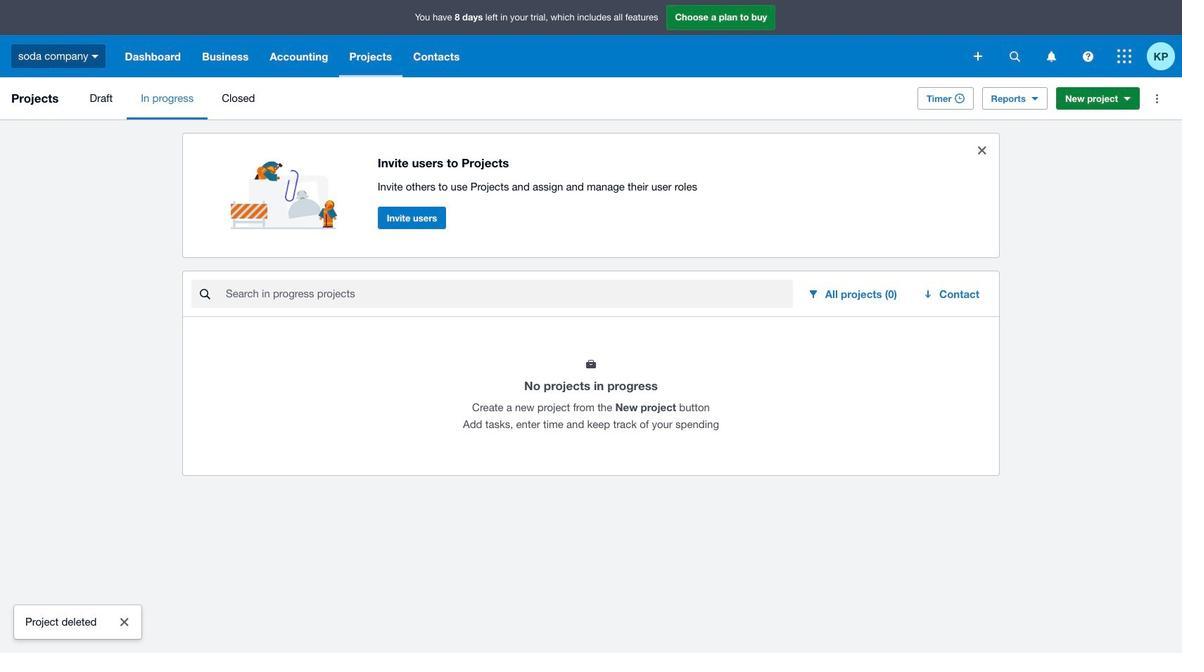 Task type: vqa. For each thing, say whether or not it's contained in the screenshot.
opens in a new tab Image at right bottom
no



Task type: locate. For each thing, give the bounding box(es) containing it.
svg image
[[1118, 49, 1132, 63], [1010, 51, 1020, 62], [974, 52, 983, 61], [92, 55, 99, 58]]

status
[[14, 606, 142, 640]]

more options image
[[1143, 84, 1171, 113]]

svg image
[[1047, 51, 1056, 62], [1083, 51, 1093, 62]]

banner
[[0, 0, 1182, 77]]

0 horizontal spatial svg image
[[1047, 51, 1056, 62]]

1 horizontal spatial svg image
[[1083, 51, 1093, 62]]

invite users to projects image
[[231, 145, 344, 229]]

2 svg image from the left
[[1083, 51, 1093, 62]]

1 svg image from the left
[[1047, 51, 1056, 62]]



Task type: describe. For each thing, give the bounding box(es) containing it.
Search in progress projects search field
[[225, 281, 793, 308]]



